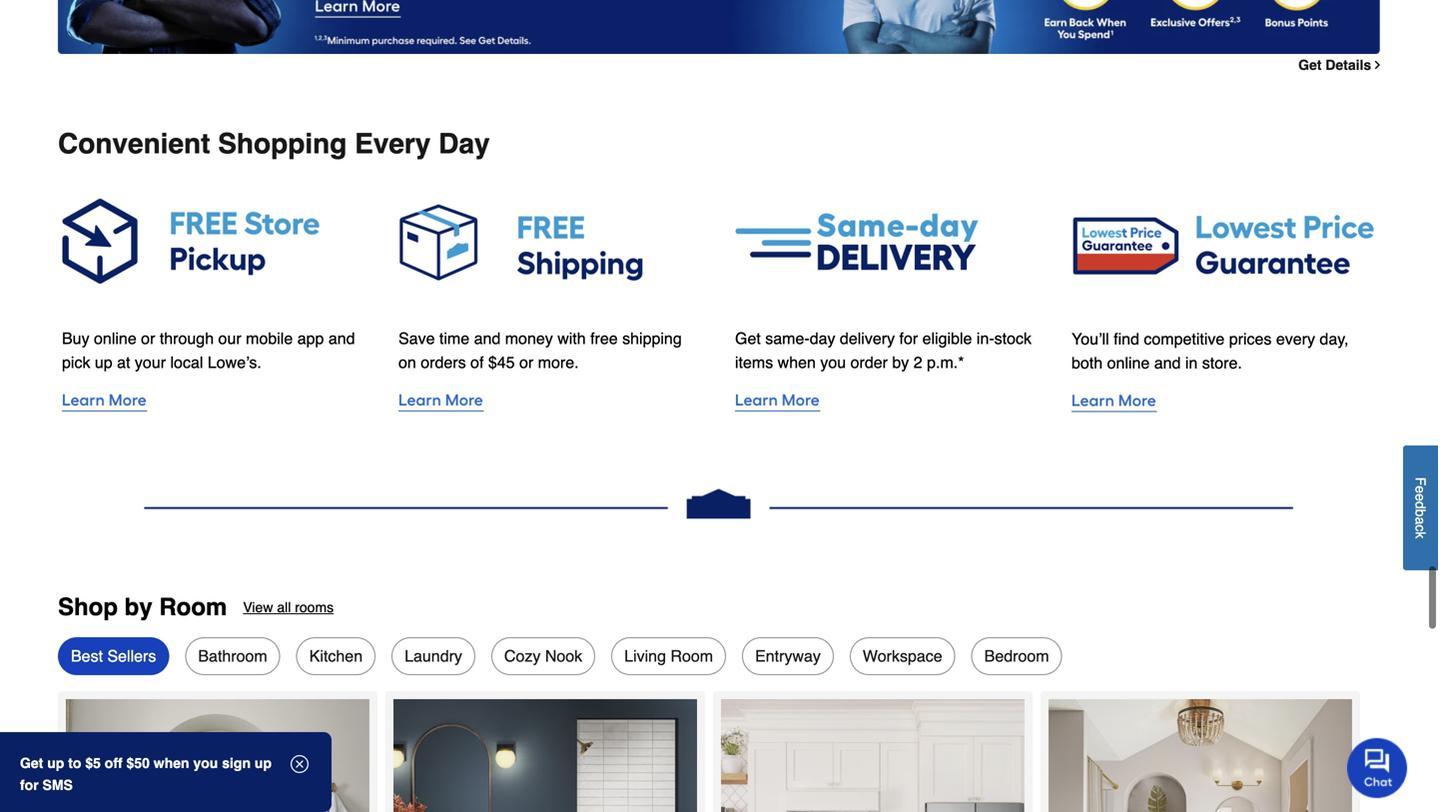 Task type: locate. For each thing, give the bounding box(es) containing it.
learn more image down order
[[735, 387, 1040, 414]]

1 learn more image from the left
[[62, 387, 367, 414]]

convenient
[[58, 128, 210, 160]]

up inside buy online or through our mobile app and pick up at your local lowe's.
[[95, 353, 113, 372]]

shop by room
[[58, 593, 227, 621]]

learn more image down more.
[[399, 387, 703, 414]]

and
[[328, 329, 355, 348], [474, 329, 501, 348], [1154, 354, 1181, 372]]

online inside buy online or through our mobile app and pick up at your local lowe's.
[[94, 329, 137, 348]]

money
[[505, 329, 553, 348]]

view all rooms
[[243, 599, 334, 615]]

view all rooms link
[[243, 593, 334, 621]]

buy
[[62, 329, 89, 348]]

online up "at" at the top of page
[[94, 329, 137, 348]]

or down money on the top
[[519, 353, 534, 372]]

living
[[624, 646, 666, 665]]

best
[[71, 646, 103, 665]]

1 horizontal spatial for
[[899, 329, 918, 348]]

you
[[820, 353, 846, 372], [193, 755, 218, 771]]

learn more image for local
[[62, 387, 367, 414]]

save time and money with free shipping on orders of $45 or more.
[[399, 329, 682, 372]]

local
[[170, 353, 203, 372]]

when
[[778, 353, 816, 372], [154, 755, 189, 771]]

0 horizontal spatial for
[[20, 777, 39, 793]]

you down day
[[820, 353, 846, 372]]

0 vertical spatial get
[[1298, 57, 1322, 73]]

or inside buy online or through our mobile app and pick up at your local lowe's.
[[141, 329, 155, 348]]

eligible
[[922, 329, 972, 348]]

0 horizontal spatial you
[[193, 755, 218, 771]]

get inside 'get same-day delivery for eligible in-stock items when you order by 2 p.m.*'
[[735, 329, 761, 348]]

free
[[590, 329, 618, 348]]

day,
[[1320, 330, 1349, 348]]

2 learn more image from the left
[[399, 387, 703, 414]]

get left the details
[[1298, 57, 1322, 73]]

0 horizontal spatial get
[[20, 755, 43, 771]]

room up the bathroom
[[159, 593, 227, 621]]

1 vertical spatial for
[[20, 777, 39, 793]]

2 horizontal spatial up
[[255, 755, 272, 771]]

for left "sms"
[[20, 777, 39, 793]]

e up d
[[1413, 486, 1429, 493]]

up for online
[[95, 353, 113, 372]]

f
[[1413, 477, 1429, 486]]

shipping
[[622, 329, 682, 348]]

and right the app at the top of page
[[328, 329, 355, 348]]

prices
[[1229, 330, 1272, 348]]

every
[[355, 128, 431, 160]]

get for get same-day delivery for eligible in-stock items when you order by 2 p.m.*
[[735, 329, 761, 348]]

e
[[1413, 486, 1429, 493], [1413, 493, 1429, 501]]

you inside get up to $5 off $50 when you sign up for sms
[[193, 755, 218, 771]]

d
[[1413, 501, 1429, 509]]

pick
[[62, 353, 90, 372]]

up left to
[[47, 755, 64, 771]]

sellers
[[107, 646, 156, 665]]

1 vertical spatial when
[[154, 755, 189, 771]]

p.m.*
[[927, 353, 964, 372]]

free shipping. image
[[399, 192, 703, 291]]

convenient shopping every day
[[58, 128, 490, 160]]

0 horizontal spatial room
[[159, 593, 227, 621]]

in
[[1185, 354, 1198, 372]]

your
[[135, 353, 166, 372]]

0 horizontal spatial by
[[125, 593, 152, 621]]

1 horizontal spatial online
[[1107, 354, 1150, 372]]

1 vertical spatial you
[[193, 755, 218, 771]]

and up the of
[[474, 329, 501, 348]]

e up 'b'
[[1413, 493, 1429, 501]]

2 horizontal spatial and
[[1154, 354, 1181, 372]]

orders
[[421, 353, 466, 372]]

when inside 'get same-day delivery for eligible in-stock items when you order by 2 p.m.*'
[[778, 353, 816, 372]]

for up 2
[[899, 329, 918, 348]]

shopping
[[218, 128, 347, 160]]

up left "at" at the top of page
[[95, 353, 113, 372]]

cozy nook
[[504, 646, 582, 665]]

get same-day delivery for eligible in-stock items when you order by 2 p.m.*
[[735, 329, 1032, 372]]

learn more image down "lowe's."
[[62, 387, 367, 414]]

of
[[470, 353, 484, 372]]

learn more image down the store.
[[1072, 387, 1376, 415]]

or up your on the left of page
[[141, 329, 155, 348]]

and left 'in'
[[1154, 354, 1181, 372]]

0 horizontal spatial when
[[154, 755, 189, 771]]

through
[[160, 329, 214, 348]]

by left 2
[[892, 353, 909, 372]]

2 vertical spatial get
[[20, 755, 43, 771]]

for
[[899, 329, 918, 348], [20, 777, 39, 793]]

room
[[159, 593, 227, 621], [671, 646, 713, 665]]

k
[[1413, 531, 1429, 538]]

view
[[243, 599, 273, 615]]

0 vertical spatial or
[[141, 329, 155, 348]]

1 vertical spatial get
[[735, 329, 761, 348]]

1 horizontal spatial when
[[778, 353, 816, 372]]

or
[[141, 329, 155, 348], [519, 353, 534, 372]]

off
[[105, 755, 123, 771]]

0 vertical spatial when
[[778, 353, 816, 372]]

0 vertical spatial for
[[899, 329, 918, 348]]

get for get details
[[1298, 57, 1322, 73]]

you left sign
[[193, 755, 218, 771]]

learn more image for more.
[[399, 387, 703, 414]]

1 horizontal spatial get
[[735, 329, 761, 348]]

up right sign
[[255, 755, 272, 771]]

up
[[95, 353, 113, 372], [47, 755, 64, 771], [255, 755, 272, 771]]

you'll find competitive prices every day, both online and in store.
[[1072, 330, 1349, 372]]

online
[[94, 329, 137, 348], [1107, 354, 1150, 372]]

3 learn more image from the left
[[735, 387, 1040, 414]]

1 vertical spatial or
[[519, 353, 534, 372]]

learn more image
[[62, 387, 367, 414], [399, 387, 703, 414], [735, 387, 1040, 414], [1072, 387, 1376, 415]]

free store pickup. image
[[62, 192, 367, 291]]

delivery
[[840, 329, 895, 348]]

at
[[117, 353, 130, 372]]

by
[[892, 353, 909, 372], [125, 593, 152, 621]]

0 vertical spatial by
[[892, 353, 909, 372]]

1 horizontal spatial you
[[820, 353, 846, 372]]

0 horizontal spatial online
[[94, 329, 137, 348]]

2 horizontal spatial get
[[1298, 57, 1322, 73]]

0 vertical spatial you
[[820, 353, 846, 372]]

order
[[851, 353, 888, 372]]

online down find
[[1107, 354, 1150, 372]]

we built a partnership program for all pros big or small to help make your business successful. image
[[58, 0, 1380, 54]]

when down same-
[[778, 353, 816, 372]]

1 e from the top
[[1413, 486, 1429, 493]]

c
[[1413, 524, 1429, 531]]

kitchen
[[309, 646, 363, 665]]

in-
[[977, 329, 994, 348]]

a
[[1413, 517, 1429, 524]]

0 horizontal spatial and
[[328, 329, 355, 348]]

items
[[735, 353, 773, 372]]

1 horizontal spatial and
[[474, 329, 501, 348]]

$50
[[126, 755, 150, 771]]

1 horizontal spatial room
[[671, 646, 713, 665]]

1 horizontal spatial by
[[892, 353, 909, 372]]

get
[[1298, 57, 1322, 73], [735, 329, 761, 348], [20, 755, 43, 771]]

online inside you'll find competitive prices every day, both online and in store.
[[1107, 354, 1150, 372]]

get up "sms"
[[20, 755, 43, 771]]

get up items
[[735, 329, 761, 348]]

0 horizontal spatial or
[[141, 329, 155, 348]]

when right $50
[[154, 755, 189, 771]]

bedroom
[[984, 646, 1049, 665]]

f e e d b a c k
[[1413, 477, 1429, 538]]

by up sellers
[[125, 593, 152, 621]]

0 horizontal spatial up
[[47, 755, 64, 771]]

get inside get up to $5 off $50 when you sign up for sms
[[20, 755, 43, 771]]

1 vertical spatial online
[[1107, 354, 1150, 372]]

$5
[[85, 755, 101, 771]]

1 horizontal spatial up
[[95, 353, 113, 372]]

1 horizontal spatial or
[[519, 353, 534, 372]]

sign
[[222, 755, 251, 771]]

b
[[1413, 509, 1429, 517]]

0 vertical spatial online
[[94, 329, 137, 348]]

more.
[[538, 353, 579, 372]]

room right living
[[671, 646, 713, 665]]

workspace
[[863, 646, 942, 665]]



Task type: vqa. For each thing, say whether or not it's contained in the screenshot.
Bathroom Accessories & Hardware "link"
no



Task type: describe. For each thing, give the bounding box(es) containing it.
2 e from the top
[[1413, 493, 1429, 501]]

all
[[277, 599, 291, 615]]

when inside get up to $5 off $50 when you sign up for sms
[[154, 755, 189, 771]]

get up to $5 off $50 when you sign up for sms
[[20, 755, 272, 793]]

by inside 'get same-day delivery for eligible in-stock items when you order by 2 p.m.*'
[[892, 353, 909, 372]]

get details button
[[1298, 57, 1384, 73]]

chevron right image
[[1372, 59, 1384, 71]]

learn more image for by
[[735, 387, 1040, 414]]

stock
[[994, 329, 1032, 348]]

day
[[439, 128, 490, 160]]

2
[[914, 353, 923, 372]]

both
[[1072, 354, 1103, 372]]

f e e d b a c k button
[[1403, 445, 1438, 570]]

1 vertical spatial room
[[671, 646, 713, 665]]

you inside 'get same-day delivery for eligible in-stock items when you order by 2 p.m.*'
[[820, 353, 846, 372]]

nook
[[545, 646, 582, 665]]

laundry
[[405, 646, 462, 665]]

same day delivery. image
[[735, 192, 1040, 291]]

and inside you'll find competitive prices every day, both online and in store.
[[1154, 354, 1181, 372]]

living room
[[624, 646, 713, 665]]

rooms
[[295, 599, 334, 615]]

on
[[399, 353, 416, 372]]

cozy
[[504, 646, 541, 665]]

1 vertical spatial by
[[125, 593, 152, 621]]

lowe's.
[[208, 353, 261, 372]]

app
[[297, 329, 324, 348]]

our
[[218, 329, 241, 348]]

time
[[439, 329, 470, 348]]

or inside save time and money with free shipping on orders of $45 or more.
[[519, 353, 534, 372]]

save
[[399, 329, 435, 348]]

details
[[1326, 57, 1372, 73]]

0 vertical spatial room
[[159, 593, 227, 621]]

to
[[68, 755, 81, 771]]

for inside get up to $5 off $50 when you sign up for sms
[[20, 777, 39, 793]]

sms
[[42, 777, 73, 793]]

day
[[810, 329, 835, 348]]

shop
[[58, 593, 118, 621]]

store.
[[1202, 354, 1242, 372]]

with
[[558, 329, 586, 348]]

and inside buy online or through our mobile app and pick up at your local lowe's.
[[328, 329, 355, 348]]

you'll
[[1072, 330, 1109, 348]]

same-
[[765, 329, 810, 348]]

best sellers
[[71, 646, 156, 665]]

for inside 'get same-day delivery for eligible in-stock items when you order by 2 p.m.*'
[[899, 329, 918, 348]]

lowest price guarantee. image
[[1072, 192, 1376, 291]]

a centered blue outline of the lowe's logo with page-divider lines extending left and right. image
[[58, 479, 1380, 530]]

entryway
[[755, 646, 821, 665]]

bathroom
[[198, 646, 267, 665]]

get details
[[1298, 57, 1372, 73]]

and inside save time and money with free shipping on orders of $45 or more.
[[474, 329, 501, 348]]

buy online or through our mobile app and pick up at your local lowe's.
[[62, 329, 355, 372]]

competitive
[[1144, 330, 1225, 348]]

every
[[1276, 330, 1315, 348]]

up for up
[[255, 755, 272, 771]]

find
[[1114, 330, 1140, 348]]

chat invite button image
[[1347, 737, 1408, 798]]

4 learn more image from the left
[[1072, 387, 1376, 415]]

$45
[[488, 353, 515, 372]]

mobile
[[246, 329, 293, 348]]



